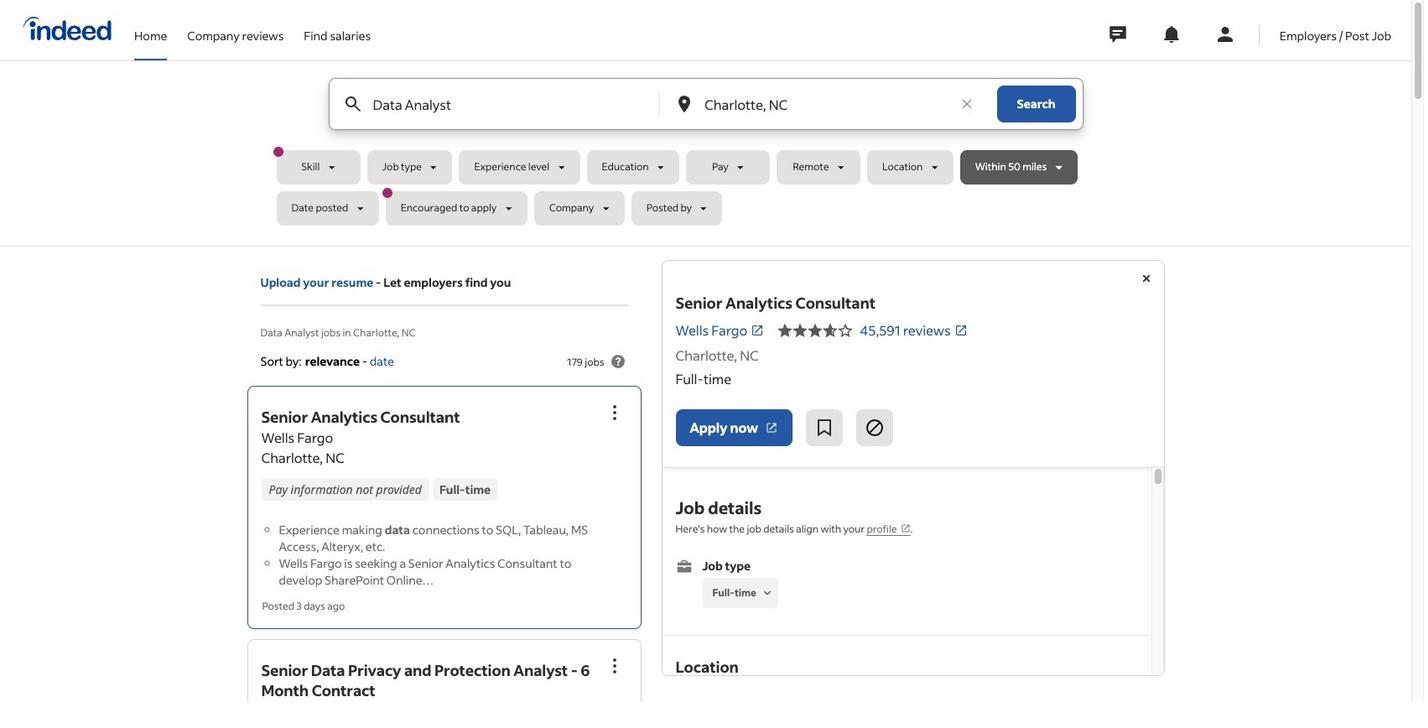 Task type: vqa. For each thing, say whether or not it's contained in the screenshot.
Peninsula Orthopedic Associates, Inc. (Opens In A New Tab) Image
no



Task type: locate. For each thing, give the bounding box(es) containing it.
account image
[[1216, 24, 1236, 44]]

missing preference image
[[760, 586, 775, 601]]

job actions for senior analytics consultant is collapsed image
[[605, 403, 625, 423]]

messages unread count 0 image
[[1107, 18, 1129, 51]]

not interested image
[[865, 418, 885, 438]]

wells fargo (opens in a new tab) image
[[751, 324, 765, 337]]

help icon image
[[608, 352, 628, 372]]

notifications unread count 0 image
[[1162, 24, 1182, 44]]

None search field
[[273, 78, 1136, 232]]

save this job image
[[815, 418, 835, 438]]

apply now (opens in a new tab) image
[[765, 421, 779, 435]]

3.7 out of 5 stars image
[[778, 321, 854, 341]]



Task type: describe. For each thing, give the bounding box(es) containing it.
3.7 out of 5 stars. link to 45,591 reviews company ratings (opens in a new tab) image
[[955, 324, 968, 337]]

clear location input image
[[959, 96, 975, 112]]

job actions for senior data privacy and protection analyst - 6 month contract is collapsed image
[[605, 656, 625, 676]]

close job details image
[[1137, 269, 1157, 289]]

Edit location text field
[[701, 79, 950, 129]]

search: Job title, keywords, or company text field
[[370, 79, 632, 129]]

job preferences (opens in a new window) image
[[901, 524, 911, 534]]



